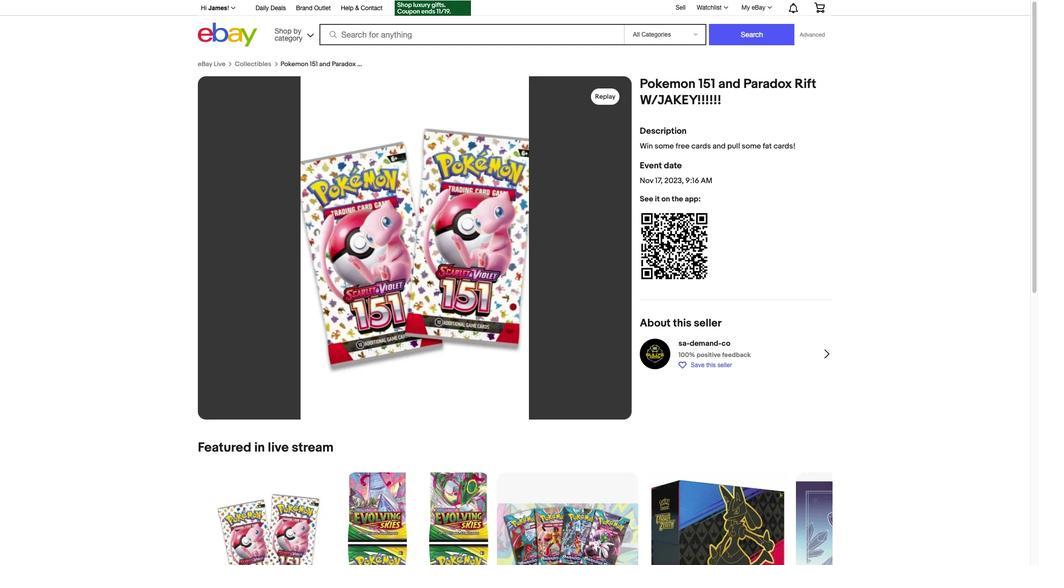 Task type: describe. For each thing, give the bounding box(es) containing it.
save this seller button
[[679, 361, 732, 369]]

replay
[[595, 92, 615, 101]]

!
[[227, 5, 229, 12]]

nov
[[640, 176, 653, 186]]

Search for anything text field
[[321, 25, 622, 44]]

daily deals link
[[256, 3, 286, 14]]

event
[[640, 161, 662, 171]]

0 vertical spatial seller
[[694, 317, 722, 330]]

advanced
[[800, 32, 825, 38]]

0 vertical spatial w/jakey!!!!!!
[[369, 60, 409, 68]]

shop
[[275, 27, 292, 35]]

my ebay link
[[736, 2, 777, 14]]

this inside sa-demand-co 100% positive feedback save this seller
[[706, 362, 716, 369]]

2023,
[[664, 176, 684, 186]]

1 horizontal spatial pokemon 151 and paradox rift w/jakey!!!!!!
[[640, 76, 816, 108]]

pokemon 151 and paradox rift w/jakey!!!!!! link
[[281, 60, 409, 68]]

cards!
[[774, 141, 796, 151]]

&
[[355, 5, 359, 12]]

help & contact
[[341, 5, 382, 12]]

fat
[[763, 141, 772, 151]]

my ebay
[[742, 4, 765, 11]]

shop by category
[[275, 27, 302, 42]]

featured in live stream
[[198, 440, 334, 456]]

sa demand co image
[[640, 339, 670, 369]]

brand
[[296, 5, 313, 12]]

the
[[672, 194, 683, 204]]

description
[[640, 126, 687, 136]]

contact
[[361, 5, 382, 12]]

shop by category button
[[270, 23, 316, 45]]

description win some free cards and pull some fat cards!
[[640, 126, 796, 151]]

stream
[[292, 440, 334, 456]]

feedback
[[722, 351, 751, 359]]

sa-demand-co 100% positive feedback save this seller
[[679, 339, 751, 369]]

james
[[208, 5, 227, 12]]

about this seller
[[640, 317, 722, 330]]

rift inside pokemon 151 and paradox rift w/jakey!!!!!!
[[795, 76, 816, 92]]

0 vertical spatial this
[[673, 317, 692, 330]]

advanced link
[[795, 24, 830, 45]]

win
[[640, 141, 653, 151]]

event date nov 17, 2023, 9:16 am
[[640, 161, 712, 186]]

collectibles link
[[235, 60, 271, 68]]

get the coupon image
[[395, 1, 471, 16]]

by
[[294, 27, 301, 35]]

watchlist
[[697, 4, 722, 11]]

save
[[691, 362, 705, 369]]

app:
[[685, 194, 701, 204]]

ebay inside the my ebay link
[[752, 4, 765, 11]]

about
[[640, 317, 671, 330]]

live
[[214, 60, 226, 68]]

100%
[[679, 351, 695, 359]]

hi
[[201, 5, 207, 12]]

sa-
[[679, 339, 690, 348]]

co
[[722, 339, 731, 348]]

demand-
[[690, 339, 722, 348]]



Task type: locate. For each thing, give the bounding box(es) containing it.
collectibles
[[235, 60, 271, 68]]

0 horizontal spatial this
[[673, 317, 692, 330]]

0 horizontal spatial paradox
[[332, 60, 356, 68]]

featured
[[198, 440, 251, 456]]

1 vertical spatial seller
[[718, 362, 732, 369]]

ebay right my
[[752, 4, 765, 11]]

1 horizontal spatial ebay
[[752, 4, 765, 11]]

1 vertical spatial and
[[718, 76, 741, 92]]

1 vertical spatial rift
[[795, 76, 816, 92]]

151 inside pokemon 151 and paradox rift w/jakey!!!!!!
[[698, 76, 715, 92]]

watchlist link
[[691, 2, 733, 14]]

see it on the app:
[[640, 194, 701, 204]]

qrcode image
[[640, 211, 709, 281]]

on
[[661, 194, 670, 204]]

0 vertical spatial pokemon 151 and paradox rift w/jakey!!!!!!
[[281, 60, 409, 68]]

outlet
[[314, 5, 331, 12]]

1 vertical spatial pokemon
[[640, 76, 696, 92]]

and inside the description win some free cards and pull some fat cards!
[[713, 141, 726, 151]]

0 vertical spatial 151
[[310, 60, 318, 68]]

0 horizontal spatial ebay
[[198, 60, 212, 68]]

0 vertical spatial and
[[319, 60, 330, 68]]

1 vertical spatial this
[[706, 362, 716, 369]]

pokemon up description
[[640, 76, 696, 92]]

seller inside sa-demand-co 100% positive feedback save this seller
[[718, 362, 732, 369]]

1 some from the left
[[655, 141, 674, 151]]

this
[[673, 317, 692, 330], [706, 362, 716, 369]]

it
[[655, 194, 660, 204]]

rift
[[357, 60, 368, 68], [795, 76, 816, 92]]

this up sa-
[[673, 317, 692, 330]]

1 horizontal spatial paradox
[[744, 76, 792, 92]]

1 horizontal spatial w/jakey!!!!!!
[[640, 92, 721, 108]]

w/jakey!!!!!!
[[369, 60, 409, 68], [640, 92, 721, 108]]

1 vertical spatial w/jakey!!!!!!
[[640, 92, 721, 108]]

pokemon down category at the top
[[281, 60, 308, 68]]

1 horizontal spatial this
[[706, 362, 716, 369]]

17,
[[655, 176, 663, 186]]

sell
[[676, 4, 686, 11]]

seller
[[694, 317, 722, 330], [718, 362, 732, 369]]

category
[[275, 34, 302, 42]]

some
[[655, 141, 674, 151], [742, 141, 761, 151]]

0 horizontal spatial pokemon
[[281, 60, 308, 68]]

2 some from the left
[[742, 141, 761, 151]]

shop by category banner
[[195, 0, 833, 60]]

None submit
[[709, 24, 795, 45]]

see
[[640, 194, 653, 204]]

ebay left live
[[198, 60, 212, 68]]

my
[[742, 4, 750, 11]]

1 vertical spatial paradox
[[744, 76, 792, 92]]

positive
[[697, 351, 721, 359]]

none submit inside shop by category banner
[[709, 24, 795, 45]]

1 vertical spatial ebay
[[198, 60, 212, 68]]

deals
[[271, 5, 286, 12]]

0 horizontal spatial some
[[655, 141, 674, 151]]

am
[[701, 176, 712, 186]]

0 horizontal spatial w/jakey!!!!!!
[[369, 60, 409, 68]]

daily
[[256, 5, 269, 12]]

151
[[310, 60, 318, 68], [698, 76, 715, 92]]

cards
[[691, 141, 711, 151]]

in
[[254, 440, 265, 456]]

ebay live
[[198, 60, 226, 68]]

1 horizontal spatial some
[[742, 141, 761, 151]]

0 vertical spatial paradox
[[332, 60, 356, 68]]

some left fat
[[742, 141, 761, 151]]

account navigation
[[195, 0, 833, 17]]

0 horizontal spatial rift
[[357, 60, 368, 68]]

brand outlet link
[[296, 3, 331, 14]]

your shopping cart image
[[814, 3, 826, 13]]

brand outlet
[[296, 5, 331, 12]]

0 vertical spatial pokemon
[[281, 60, 308, 68]]

hi james !
[[201, 5, 229, 12]]

help
[[341, 5, 354, 12]]

paradox
[[332, 60, 356, 68], [744, 76, 792, 92]]

2 vertical spatial and
[[713, 141, 726, 151]]

seller down feedback
[[718, 362, 732, 369]]

sell link
[[671, 4, 690, 11]]

0 vertical spatial rift
[[357, 60, 368, 68]]

ebay
[[752, 4, 765, 11], [198, 60, 212, 68]]

pokemon
[[281, 60, 308, 68], [640, 76, 696, 92]]

9:16
[[686, 176, 699, 186]]

pokemon 151 and paradox rift w/jakey!!!!!!
[[281, 60, 409, 68], [640, 76, 816, 108]]

pokémon tcg: crown zenith elite trainer box - 10 packs live show only image
[[646, 472, 788, 565]]

free
[[676, 141, 690, 151]]

evolving skies x4 pack bundle [ebaylive show only] image
[[347, 434, 489, 565]]

live
[[268, 440, 289, 456]]

this down positive
[[706, 362, 716, 369]]

1 horizontal spatial 151
[[698, 76, 715, 92]]

some down description
[[655, 141, 674, 151]]

daily deals
[[256, 5, 286, 12]]

5 packs of pokemon 151  live show only image
[[198, 472, 339, 565]]

help & contact link
[[341, 3, 382, 14]]

1 horizontal spatial pokemon
[[640, 76, 696, 92]]

pull
[[727, 141, 740, 151]]

10 packs of paradox rift live show only image
[[497, 503, 638, 565]]

date
[[664, 161, 682, 171]]

and
[[319, 60, 330, 68], [718, 76, 741, 92], [713, 141, 726, 151]]

ebay live link
[[198, 60, 226, 68]]

0 vertical spatial ebay
[[752, 4, 765, 11]]

1 vertical spatial pokemon 151 and paradox rift w/jakey!!!!!!
[[640, 76, 816, 108]]

0 horizontal spatial pokemon 151 and paradox rift w/jakey!!!!!!
[[281, 60, 409, 68]]

0 horizontal spatial 151
[[310, 60, 318, 68]]

seller up demand-
[[694, 317, 722, 330]]

pokemon tcg silver tempest elite trainer box live show only image
[[796, 481, 937, 565]]

1 vertical spatial 151
[[698, 76, 715, 92]]

1 horizontal spatial rift
[[795, 76, 816, 92]]



Task type: vqa. For each thing, say whether or not it's contained in the screenshot.
automated
no



